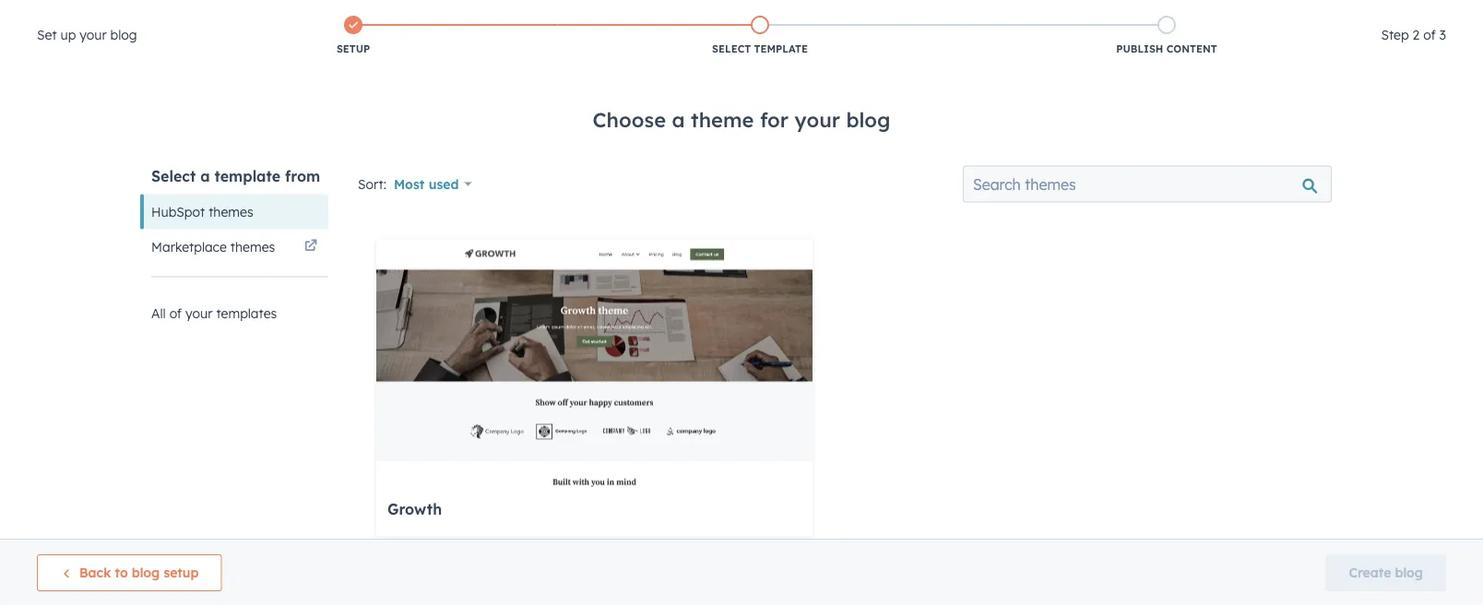 Task type: locate. For each thing, give the bounding box(es) containing it.
template
[[754, 42, 808, 55], [215, 167, 281, 185]]

a inside theme filters element
[[200, 167, 210, 185]]

select inside theme filters element
[[151, 167, 196, 185]]

most used button
[[394, 171, 472, 197]]

your right all
[[186, 305, 213, 321]]

create blog
[[1349, 565, 1424, 581]]

search image
[[1441, 46, 1458, 63]]

0 horizontal spatial a
[[200, 167, 210, 185]]

0 horizontal spatial select
[[151, 167, 196, 185]]

1 horizontal spatial a
[[672, 107, 685, 132]]

select up theme
[[712, 42, 751, 55]]

menu item
[[1346, 0, 1461, 30]]

from
[[285, 167, 320, 185]]

blog inside create blog 'button'
[[1395, 565, 1424, 581]]

0 horizontal spatial of
[[169, 305, 182, 321]]

1 link opens in a new window image from the top
[[304, 236, 317, 258]]

1 horizontal spatial template
[[754, 42, 808, 55]]

select inside list item
[[712, 42, 751, 55]]

templates
[[216, 305, 277, 321]]

a left theme
[[672, 107, 685, 132]]

your
[[80, 27, 107, 43], [795, 107, 841, 132], [186, 305, 213, 321]]

0 horizontal spatial your
[[80, 27, 107, 43]]

content
[[1167, 42, 1218, 55]]

0 vertical spatial your
[[80, 27, 107, 43]]

0 horizontal spatial template
[[215, 167, 281, 185]]

publish
[[1117, 42, 1164, 55]]

blog inside back to blog setup button
[[132, 565, 160, 581]]

a for select
[[200, 167, 210, 185]]

themes
[[209, 203, 253, 220], [230, 238, 275, 255]]

step
[[1382, 27, 1409, 43]]

back
[[79, 565, 111, 581]]

hubspot
[[151, 203, 205, 220]]

a
[[672, 107, 685, 132], [200, 167, 210, 185]]

blog
[[110, 27, 137, 43], [846, 107, 891, 132], [132, 565, 160, 581], [1395, 565, 1424, 581]]

up
[[60, 27, 76, 43]]

back to blog setup
[[79, 565, 199, 581]]

setup completed list item
[[150, 12, 557, 60]]

your right for
[[795, 107, 841, 132]]

choose a theme for your blog
[[593, 107, 891, 132]]

template up hubspot themes button
[[215, 167, 281, 185]]

marketplace
[[151, 238, 227, 255]]

list
[[150, 12, 1370, 60]]

create
[[1349, 565, 1392, 581]]

1 vertical spatial template
[[215, 167, 281, 185]]

themes inside hubspot themes button
[[209, 203, 253, 220]]

2 horizontal spatial your
[[795, 107, 841, 132]]

of left 3
[[1424, 27, 1436, 43]]

themes down hubspot themes button
[[230, 238, 275, 255]]

template up for
[[754, 42, 808, 55]]

0 vertical spatial themes
[[209, 203, 253, 220]]

your right up
[[80, 27, 107, 43]]

1 horizontal spatial of
[[1424, 27, 1436, 43]]

1 horizontal spatial your
[[186, 305, 213, 321]]

0 vertical spatial select
[[712, 42, 751, 55]]

your for blog
[[80, 27, 107, 43]]

link opens in a new window image
[[304, 236, 317, 258], [304, 240, 317, 253]]

theme filters element
[[140, 166, 328, 264]]

upgrade image
[[1082, 8, 1098, 25]]

1 vertical spatial of
[[169, 305, 182, 321]]

template inside theme filters element
[[215, 167, 281, 185]]

of
[[1424, 27, 1436, 43], [169, 305, 182, 321]]

select
[[712, 42, 751, 55], [151, 167, 196, 185]]

themes inside marketplace themes link
[[230, 238, 275, 255]]

to
[[115, 565, 128, 581]]

most used
[[394, 176, 459, 192]]

upgrade menu
[[1071, 0, 1461, 36]]

growth
[[387, 500, 442, 518]]

1 horizontal spatial select
[[712, 42, 751, 55]]

your for templates
[[186, 305, 213, 321]]

2 vertical spatial your
[[186, 305, 213, 321]]

calling icon image
[[1177, 9, 1194, 26]]

of right all
[[169, 305, 182, 321]]

0 vertical spatial a
[[672, 107, 685, 132]]

themes up marketplace themes link
[[209, 203, 253, 220]]

1 vertical spatial themes
[[230, 238, 275, 255]]

select up hubspot
[[151, 167, 196, 185]]

publish content list item
[[964, 12, 1370, 60]]

back to blog setup button
[[37, 554, 222, 591]]

a up hubspot themes
[[200, 167, 210, 185]]

all of your templates button
[[140, 296, 328, 331]]

marketplace themes link
[[140, 229, 328, 264]]

1 vertical spatial select
[[151, 167, 196, 185]]

your inside button
[[186, 305, 213, 321]]

for
[[760, 107, 789, 132]]

3
[[1440, 27, 1447, 43]]

0 vertical spatial template
[[754, 42, 808, 55]]

1 vertical spatial a
[[200, 167, 210, 185]]

menu item inside 'upgrade' menu
[[1346, 0, 1461, 30]]



Task type: describe. For each thing, give the bounding box(es) containing it.
hubspot themes
[[151, 203, 253, 220]]

search button
[[1432, 39, 1467, 70]]

themes for hubspot themes
[[209, 203, 253, 220]]

themes for marketplace themes
[[230, 238, 275, 255]]

choose
[[593, 107, 666, 132]]

list containing setup
[[150, 12, 1370, 60]]

a for choose
[[672, 107, 685, 132]]

step 2 of 3
[[1382, 27, 1447, 43]]

create blog button
[[1326, 554, 1447, 591]]

calling icon button
[[1170, 2, 1201, 29]]

hubspot themes button
[[140, 194, 328, 229]]

Growth checkbox
[[358, 221, 831, 606]]

select template
[[712, 42, 808, 55]]

0 vertical spatial of
[[1424, 27, 1436, 43]]

theme
[[691, 107, 754, 132]]

2 link opens in a new window image from the top
[[304, 240, 317, 253]]

used
[[429, 176, 459, 192]]

publish content
[[1117, 42, 1218, 55]]

setup
[[164, 565, 199, 581]]

1 vertical spatial your
[[795, 107, 841, 132]]

set
[[37, 27, 57, 43]]

set up your blog
[[37, 27, 137, 43]]

of inside button
[[169, 305, 182, 321]]

all of your templates
[[151, 305, 277, 321]]

Search themes search field
[[963, 166, 1332, 203]]

select for select a template from
[[151, 167, 196, 185]]

all
[[151, 305, 166, 321]]

upgrade
[[1102, 9, 1154, 24]]

select template list item
[[557, 12, 964, 60]]

Search HubSpot search field
[[1224, 39, 1450, 70]]

marketplace themes
[[151, 238, 275, 255]]

most
[[394, 176, 425, 192]]

template inside list item
[[754, 42, 808, 55]]

select a template from
[[151, 167, 320, 185]]

setup
[[337, 42, 370, 55]]

sort:
[[358, 176, 386, 192]]

2
[[1413, 27, 1420, 43]]

select for select template
[[712, 42, 751, 55]]



Task type: vqa. For each thing, say whether or not it's contained in the screenshot.
HubSpot themes themes
yes



